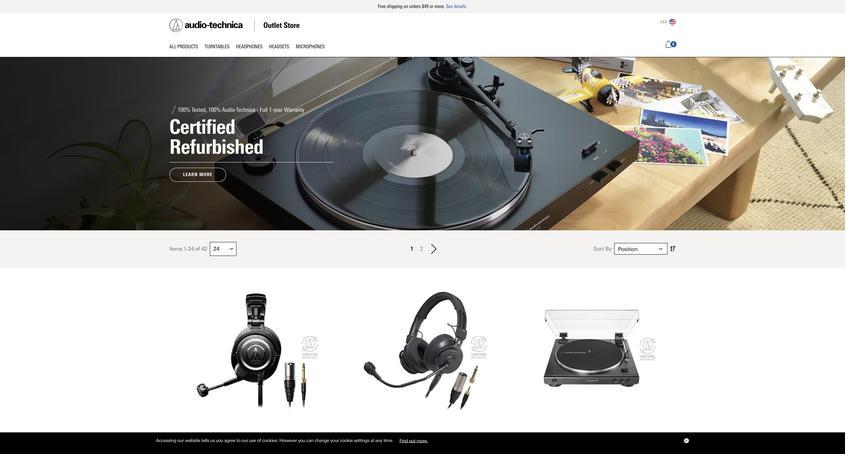 Task type: vqa. For each thing, say whether or not it's contained in the screenshot.
"At Lp60Xbt Bk Cr" Image the shop now Link
no



Task type: describe. For each thing, give the bounding box(es) containing it.
all products
[[169, 44, 198, 50]]

0
[[672, 42, 674, 47]]

to
[[236, 438, 240, 443]]

all products image
[[0, 57, 845, 230]]

headphones link
[[236, 43, 269, 52]]

2 you from the left
[[298, 438, 305, 443]]

turntables
[[205, 44, 229, 50]]

learn more link
[[169, 168, 226, 182]]

headsets
[[269, 44, 289, 50]]

time.
[[383, 438, 393, 443]]

store logo image
[[169, 19, 299, 32]]

learn
[[183, 172, 198, 177]]

orders
[[409, 3, 421, 9]]

shop for at lp60xbt bk cr image
[[579, 430, 591, 436]]

turntables link
[[205, 43, 236, 52]]

all products link
[[169, 43, 205, 52]]

shop now link for bphs2 cr image
[[397, 426, 448, 440]]

on
[[404, 3, 408, 9]]

tested,
[[191, 106, 207, 114]]

cookie
[[340, 438, 353, 443]]

all
[[169, 44, 176, 50]]

cookies.
[[262, 438, 278, 443]]

refurbished
[[169, 135, 263, 159]]

ath-m50xsts-cr streamset™ image
[[188, 283, 320, 416]]

find out more.
[[399, 438, 428, 443]]

items
[[169, 246, 182, 252]]

cross image
[[685, 440, 687, 442]]

2 carrat down image from the left
[[659, 247, 663, 251]]

accessing our website tells us you agree to our use of cookies. however you can change your cookie settings at any time.
[[156, 438, 394, 443]]

2 link
[[418, 245, 425, 253]]

set descending direction image
[[670, 245, 676, 253]]

website
[[185, 438, 200, 443]]

headphones
[[236, 44, 263, 50]]

2 our from the left
[[241, 438, 248, 443]]

year
[[273, 106, 283, 114]]

or
[[430, 3, 433, 9]]

1 horizontal spatial of
[[257, 438, 261, 443]]

see
[[446, 3, 453, 9]]

bphs2 cr image
[[356, 283, 489, 416]]

more
[[199, 172, 212, 177]]

certified
[[169, 115, 235, 139]]

24
[[188, 246, 194, 252]]

products
[[177, 44, 198, 50]]

at
[[370, 438, 374, 443]]

microphones link
[[296, 43, 325, 52]]

0 vertical spatial more.
[[435, 3, 445, 9]]

0 horizontal spatial of
[[195, 246, 200, 252]]

1 horizontal spatial 1-
[[269, 106, 273, 114]]

headsets link
[[269, 43, 296, 52]]

42
[[201, 246, 207, 252]]

us
[[210, 438, 215, 443]]



Task type: locate. For each thing, give the bounding box(es) containing it.
en_us image
[[669, 19, 676, 25]]

1 horizontal spatial 100%
[[208, 106, 221, 114]]

2 shop now from the left
[[579, 430, 604, 436]]

carrat down image left "set descending direction" image
[[659, 247, 663, 251]]

0 vertical spatial 1-
[[269, 106, 273, 114]]

1 horizontal spatial shop now link
[[565, 426, 617, 440]]

now for bphs2 cr image
[[424, 430, 435, 436]]

any
[[375, 438, 382, 443]]

sort
[[594, 246, 604, 252]]

shop now link for at lp60xbt bk cr image
[[565, 426, 617, 440]]

1 shop from the left
[[410, 430, 422, 436]]

see details. link
[[446, 3, 467, 9]]

2
[[420, 246, 423, 252]]

accessing
[[156, 438, 176, 443]]

shop now link
[[397, 426, 448, 440], [565, 426, 617, 440]]

next image
[[430, 244, 438, 254]]

can
[[306, 438, 313, 443]]

shop now
[[410, 430, 435, 436], [579, 430, 604, 436]]

your
[[330, 438, 339, 443]]

you
[[216, 438, 223, 443], [298, 438, 305, 443]]

0 horizontal spatial 1-
[[183, 246, 188, 252]]

of right the 24
[[195, 246, 200, 252]]

change
[[315, 438, 329, 443]]

more. right or
[[435, 3, 445, 9]]

at lp60xbt bk cr image
[[525, 283, 657, 416]]

1 horizontal spatial now
[[593, 430, 604, 436]]

items 1-24 of 42
[[169, 246, 207, 252]]

0 horizontal spatial 100%
[[178, 106, 190, 114]]

you right us
[[216, 438, 223, 443]]

more. right 'out' in the left bottom of the page
[[417, 438, 428, 443]]

2 now from the left
[[593, 430, 604, 436]]

shop for bphs2 cr image
[[410, 430, 422, 436]]

learn more
[[183, 172, 212, 177]]

our right 'to'
[[241, 438, 248, 443]]

carrat down image right the 42
[[230, 247, 233, 251]]

shop now for at lp60xbt bk cr image
[[579, 430, 604, 436]]

0 horizontal spatial carrat down image
[[230, 247, 233, 251]]

1-
[[269, 106, 273, 114], [183, 246, 188, 252]]

carrat down image
[[230, 247, 233, 251], [659, 247, 663, 251]]

1 you from the left
[[216, 438, 223, 443]]

shop
[[410, 430, 422, 436], [579, 430, 591, 436]]

usa
[[660, 20, 667, 24]]

find out more. link
[[394, 436, 433, 446]]

1 vertical spatial 1-
[[183, 246, 188, 252]]

1 vertical spatial more.
[[417, 438, 428, 443]]

0 horizontal spatial our
[[177, 438, 184, 443]]

0 horizontal spatial you
[[216, 438, 223, 443]]

2 shop now link from the left
[[565, 426, 617, 440]]

0 horizontal spatial more.
[[417, 438, 428, 443]]

1 vertical spatial of
[[257, 438, 261, 443]]

1 horizontal spatial you
[[298, 438, 305, 443]]

100% left tested,
[[178, 106, 190, 114]]

more. inside find out more. link
[[417, 438, 428, 443]]

-
[[257, 106, 258, 114]]

by
[[605, 246, 612, 252]]

settings
[[354, 438, 369, 443]]

of right use
[[257, 438, 261, 443]]

0 horizontal spatial now
[[424, 430, 435, 436]]

pager previous image
[[407, 250, 415, 260]]

2 shop from the left
[[579, 430, 591, 436]]

more.
[[435, 3, 445, 9], [417, 438, 428, 443]]

however
[[279, 438, 297, 443]]

out
[[409, 438, 415, 443]]

divider line image
[[169, 106, 178, 114]]

1
[[410, 246, 413, 252]]

our left website
[[177, 438, 184, 443]]

1 carrat down image from the left
[[230, 247, 233, 251]]

1 horizontal spatial shop
[[579, 430, 591, 436]]

1 horizontal spatial our
[[241, 438, 248, 443]]

1 horizontal spatial carrat down image
[[659, 247, 663, 251]]

1 100% from the left
[[178, 106, 190, 114]]

1 horizontal spatial shop now
[[579, 430, 604, 436]]

0 horizontal spatial shop
[[410, 430, 422, 436]]

sort by
[[594, 246, 612, 252]]

basket image
[[665, 41, 672, 48]]

1 now from the left
[[424, 430, 435, 436]]

you left can
[[298, 438, 305, 443]]

free shipping on orders $49 or more. see details.
[[378, 3, 467, 9]]

now for at lp60xbt bk cr image
[[593, 430, 604, 436]]

use
[[249, 438, 256, 443]]

100% left the audio-
[[208, 106, 221, 114]]

tells
[[201, 438, 209, 443]]

shipping
[[387, 3, 402, 9]]

0 vertical spatial of
[[195, 246, 200, 252]]

warranty
[[284, 106, 304, 114]]

1 shop now link from the left
[[397, 426, 448, 440]]

now
[[424, 430, 435, 436], [593, 430, 604, 436]]

shop now for bphs2 cr image
[[410, 430, 435, 436]]

of
[[195, 246, 200, 252], [257, 438, 261, 443]]

1- right full
[[269, 106, 273, 114]]

2 100% from the left
[[208, 106, 221, 114]]

find
[[399, 438, 408, 443]]

details.
[[454, 3, 467, 9]]

full
[[260, 106, 268, 114]]

1- right items
[[183, 246, 188, 252]]

$49
[[422, 3, 429, 9]]

certified refurbished
[[169, 115, 263, 159]]

agree
[[224, 438, 235, 443]]

100% tested, 100% audio-technica - full 1-year warranty
[[178, 106, 304, 114]]

100%
[[178, 106, 190, 114], [208, 106, 221, 114]]

1 horizontal spatial more.
[[435, 3, 445, 9]]

1 our from the left
[[177, 438, 184, 443]]

audio-
[[222, 106, 236, 114]]

technica
[[236, 106, 255, 114]]

0 horizontal spatial shop now link
[[397, 426, 448, 440]]

our
[[177, 438, 184, 443], [241, 438, 248, 443]]

1 shop now from the left
[[410, 430, 435, 436]]

0 horizontal spatial shop now
[[410, 430, 435, 436]]

microphones
[[296, 44, 325, 50]]

free
[[378, 3, 386, 9]]



